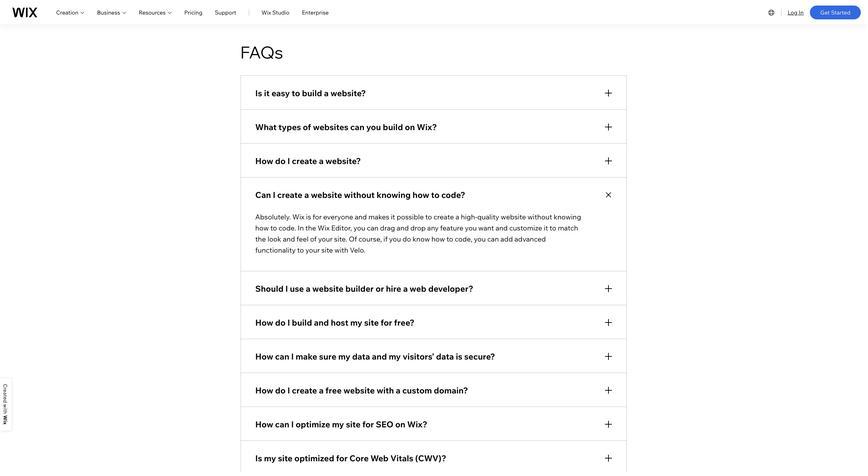Task type: locate. For each thing, give the bounding box(es) containing it.
data right sure
[[352, 351, 370, 362]]

build inside what types of websites can you build on wix? list item
[[383, 122, 403, 132]]

can left the make on the bottom left of page
[[275, 351, 289, 362]]

how up the possible
[[413, 190, 429, 200]]

what types of websites can you build on wix?
[[255, 122, 437, 132]]

website? inside list item
[[331, 88, 366, 98]]

2 vertical spatial how
[[432, 235, 445, 243]]

add
[[500, 235, 513, 243]]

website? inside list item
[[326, 156, 361, 166]]

can up course,
[[367, 224, 379, 232]]

0 vertical spatial in
[[799, 9, 804, 16]]

what
[[255, 122, 277, 132]]

is inside absolutely. wix is for everyone and makes it possible to create a high-quality website without knowing how to code. in the wix editor, you can drag and drop any feature you want and customize it to match the look and feel of your site. of course, if you do know how to code, you can add advanced functionality to your site with velo.
[[306, 213, 311, 221]]

0 vertical spatial is
[[255, 88, 262, 98]]

create inside absolutely. wix is for everyone and makes it possible to create a high-quality website without knowing how to code. in the wix editor, you can drag and drop any feature you want and customize it to match the look and feel of your site. of course, if you do know how to code, you can add advanced functionality to your site with velo.
[[434, 213, 454, 221]]

data
[[352, 351, 370, 362], [436, 351, 454, 362]]

0 vertical spatial it
[[264, 88, 270, 98]]

i inside how do i create a free website with a custom domain? list item
[[287, 385, 290, 396]]

know
[[413, 235, 430, 243]]

knowing
[[377, 190, 411, 200], [554, 213, 581, 221]]

i inside the how can i optimize my site for seo on wix? list item
[[291, 419, 294, 430]]

i inside how do i build and host my site for free? list item
[[287, 317, 290, 328]]

of inside absolutely. wix is for everyone and makes it possible to create a high-quality website without knowing how to code. in the wix editor, you can drag and drop any feature you want and customize it to match the look and feel of your site. of course, if you do know how to code, you can add advanced functionality to your site with velo.
[[310, 235, 317, 243]]

of
[[349, 235, 357, 243]]

on inside list item
[[405, 122, 415, 132]]

1 vertical spatial in
[[298, 224, 304, 232]]

how can i make sure my data and my visitors' data is secure? list item
[[240, 339, 627, 373]]

0 horizontal spatial data
[[352, 351, 370, 362]]

the up "feel"
[[305, 224, 316, 232]]

of right types
[[303, 122, 311, 132]]

knowing up match
[[554, 213, 581, 221]]

the left look
[[255, 235, 266, 243]]

1 horizontal spatial wix
[[292, 213, 304, 221]]

wix? inside list item
[[407, 419, 427, 430]]

0 vertical spatial wix
[[262, 9, 271, 16]]

do inside how do i create a free website with a custom domain? list item
[[275, 385, 286, 396]]

i for how do i create a free website with a custom domain?
[[287, 385, 290, 396]]

wix?
[[417, 122, 437, 132], [407, 419, 427, 430]]

of inside list item
[[303, 122, 311, 132]]

website right use
[[312, 283, 344, 294]]

i for how do i create a website?
[[287, 156, 290, 166]]

wix? up how do i create a website? list item
[[417, 122, 437, 132]]

how down any
[[432, 235, 445, 243]]

resources
[[139, 9, 166, 16]]

is up "feel"
[[306, 213, 311, 221]]

is
[[255, 88, 262, 98], [255, 453, 262, 464]]

editor,
[[331, 224, 352, 232]]

makes
[[368, 213, 389, 221]]

business
[[97, 9, 120, 16]]

0 vertical spatial how
[[413, 190, 429, 200]]

site inside absolutely. wix is for everyone and makes it possible to create a high-quality website without knowing how to code. in the wix editor, you can drag and drop any feature you want and customize it to match the look and feel of your site. of course, if you do know how to code, you can add advanced functionality to your site with velo.
[[321, 246, 333, 254]]

0 vertical spatial of
[[303, 122, 311, 132]]

1 vertical spatial without
[[528, 213, 552, 221]]

2 vertical spatial wix
[[318, 224, 330, 232]]

my
[[350, 317, 362, 328], [338, 351, 350, 362], [389, 351, 401, 362], [332, 419, 344, 430], [264, 453, 276, 464]]

resources button
[[139, 8, 172, 16]]

your
[[318, 235, 333, 243], [305, 246, 320, 254]]

on
[[405, 122, 415, 132], [395, 419, 405, 430]]

it up advanced
[[544, 224, 548, 232]]

4 how from the top
[[255, 385, 273, 396]]

0 horizontal spatial without
[[344, 190, 375, 200]]

0 vertical spatial wix?
[[417, 122, 437, 132]]

of right "feel"
[[310, 235, 317, 243]]

i inside how do i create a website? list item
[[287, 156, 290, 166]]

i inside can i create a website without knowing how to code? 'list item'
[[273, 190, 275, 200]]

to down 'absolutely.'
[[270, 224, 277, 232]]

0 horizontal spatial it
[[264, 88, 270, 98]]

1 how from the top
[[255, 156, 273, 166]]

site left optimized
[[278, 453, 293, 464]]

i inside how can i make sure my data and my visitors' data is secure? list item
[[291, 351, 294, 362]]

website inside should i use a website builder or hire a web developer? list item
[[312, 283, 344, 294]]

how
[[255, 156, 273, 166], [255, 317, 273, 328], [255, 351, 273, 362], [255, 385, 273, 396], [255, 419, 273, 430]]

i inside should i use a website builder or hire a web developer? list item
[[285, 283, 288, 294]]

log in
[[788, 9, 804, 16]]

i
[[287, 156, 290, 166], [273, 190, 275, 200], [285, 283, 288, 294], [287, 317, 290, 328], [291, 351, 294, 362], [287, 385, 290, 396], [291, 419, 294, 430]]

a inside absolutely. wix is for everyone and makes it possible to create a high-quality website without knowing how to code. in the wix editor, you can drag and drop any feature you want and customize it to match the look and feel of your site. of course, if you do know how to code, you can add advanced functionality to your site with velo.
[[456, 213, 459, 221]]

pricing link
[[184, 8, 202, 16]]

2 vertical spatial build
[[292, 317, 312, 328]]

1 vertical spatial the
[[255, 235, 266, 243]]

1 vertical spatial knowing
[[554, 213, 581, 221]]

to right easy
[[292, 88, 300, 98]]

get started link
[[810, 5, 861, 19]]

you inside what types of websites can you build on wix? list item
[[366, 122, 381, 132]]

without up 'customize'
[[528, 213, 552, 221]]

website? up what types of websites can you build on wix?
[[331, 88, 366, 98]]

website up 'customize'
[[501, 213, 526, 221]]

without inside absolutely. wix is for everyone and makes it possible to create a high-quality website without knowing how to code. in the wix editor, you can drag and drop any feature you want and customize it to match the look and feel of your site. of course, if you do know how to code, you can add advanced functionality to your site with velo.
[[528, 213, 552, 221]]

0 horizontal spatial with
[[335, 246, 348, 254]]

do inside how do i create a website? list item
[[275, 156, 286, 166]]

0 horizontal spatial in
[[298, 224, 304, 232]]

1 horizontal spatial is
[[456, 351, 462, 362]]

in inside absolutely. wix is for everyone and makes it possible to create a high-quality website without knowing how to code. in the wix editor, you can drag and drop any feature you want and customize it to match the look and feel of your site. of course, if you do know how to code, you can add advanced functionality to your site with velo.
[[298, 224, 304, 232]]

2 how from the top
[[255, 317, 273, 328]]

0 horizontal spatial how
[[255, 224, 269, 232]]

custom
[[402, 385, 432, 396]]

1 vertical spatial is
[[456, 351, 462, 362]]

wix up code.
[[292, 213, 304, 221]]

website right free
[[344, 385, 375, 396]]

0 vertical spatial with
[[335, 246, 348, 254]]

get
[[820, 9, 830, 16]]

wix left editor,
[[318, 224, 330, 232]]

build
[[302, 88, 322, 98], [383, 122, 403, 132], [292, 317, 312, 328]]

creation
[[56, 9, 78, 16]]

1 horizontal spatial knowing
[[554, 213, 581, 221]]

log
[[788, 9, 798, 16]]

can right websites
[[350, 122, 365, 132]]

2 horizontal spatial wix
[[318, 224, 330, 232]]

how do i build and host my site for free?
[[255, 317, 415, 328]]

1 vertical spatial is
[[255, 453, 262, 464]]

absolutely. wix is for everyone and makes it possible to create a high-quality website without knowing how to code. in the wix editor, you can drag and drop any feature you want and customize it to match the look and feel of your site. of course, if you do know how to code, you can add advanced functionality to your site with velo.
[[255, 213, 581, 254]]

in right "log"
[[799, 9, 804, 16]]

website inside absolutely. wix is for everyone and makes it possible to create a high-quality website without knowing how to code. in the wix editor, you can drag and drop any feature you want and customize it to match the look and feel of your site. of course, if you do know how to code, you can add advanced functionality to your site with velo.
[[501, 213, 526, 221]]

for left everyone
[[313, 213, 322, 221]]

for
[[313, 213, 322, 221], [381, 317, 392, 328], [362, 419, 374, 430], [336, 453, 348, 464]]

site down editor,
[[321, 246, 333, 254]]

data right "visitors'"
[[436, 351, 454, 362]]

1 vertical spatial with
[[377, 385, 394, 396]]

site left seo
[[346, 419, 361, 430]]

1 horizontal spatial in
[[799, 9, 804, 16]]

host
[[331, 317, 348, 328]]

wix left the studio
[[262, 9, 271, 16]]

for inside absolutely. wix is for everyone and makes it possible to create a high-quality website without knowing how to code. in the wix editor, you can drag and drop any feature you want and customize it to match the look and feel of your site. of course, if you do know how to code, you can add advanced functionality to your site with velo.
[[313, 213, 322, 221]]

if
[[384, 235, 388, 243]]

of
[[303, 122, 311, 132], [310, 235, 317, 243]]

builder
[[345, 283, 374, 294]]

drop
[[410, 224, 426, 232]]

a
[[324, 88, 329, 98], [319, 156, 324, 166], [304, 190, 309, 200], [456, 213, 459, 221], [306, 283, 310, 294], [403, 283, 408, 294], [319, 385, 324, 396], [396, 385, 401, 396]]

code?
[[441, 190, 465, 200]]

without up makes
[[344, 190, 375, 200]]

wix
[[262, 9, 271, 16], [292, 213, 304, 221], [318, 224, 330, 232]]

language selector, english selected image
[[767, 8, 776, 16]]

free?
[[394, 317, 415, 328]]

3 how from the top
[[255, 351, 273, 362]]

knowing up makes
[[377, 190, 411, 200]]

1 horizontal spatial with
[[377, 385, 394, 396]]

website up everyone
[[311, 190, 342, 200]]

your left site.
[[318, 235, 333, 243]]

domain?
[[434, 385, 468, 396]]

2 vertical spatial it
[[544, 224, 548, 232]]

creation button
[[56, 8, 85, 16]]

1 vertical spatial wix?
[[407, 419, 427, 430]]

it up drag
[[391, 213, 395, 221]]

on inside list item
[[395, 419, 405, 430]]

with left 'custom'
[[377, 385, 394, 396]]

create
[[292, 156, 317, 166], [277, 190, 303, 200], [434, 213, 454, 221], [292, 385, 317, 396]]

is
[[306, 213, 311, 221], [456, 351, 462, 362]]

0 vertical spatial website?
[[331, 88, 366, 98]]

list
[[240, 75, 627, 472]]

how down 'absolutely.'
[[255, 224, 269, 232]]

with
[[335, 246, 348, 254], [377, 385, 394, 396]]

0 vertical spatial without
[[344, 190, 375, 200]]

it
[[264, 88, 270, 98], [391, 213, 395, 221], [544, 224, 548, 232]]

1 vertical spatial build
[[383, 122, 403, 132]]

you
[[366, 122, 381, 132], [354, 224, 365, 232], [465, 224, 477, 232], [389, 235, 401, 243], [474, 235, 486, 243]]

for inside list item
[[362, 419, 374, 430]]

5 how from the top
[[255, 419, 273, 430]]

site
[[321, 246, 333, 254], [364, 317, 379, 328], [346, 419, 361, 430], [278, 453, 293, 464]]

websites
[[313, 122, 348, 132]]

free
[[326, 385, 342, 396]]

types
[[279, 122, 301, 132]]

2 data from the left
[[436, 351, 454, 362]]

0 vertical spatial the
[[305, 224, 316, 232]]

how inside list item
[[255, 351, 273, 362]]

to
[[292, 88, 300, 98], [431, 190, 440, 200], [425, 213, 432, 221], [270, 224, 277, 232], [550, 224, 556, 232], [447, 235, 453, 243], [297, 246, 304, 254]]

website? down what types of websites can you build on wix?
[[326, 156, 361, 166]]

for left seo
[[362, 419, 374, 430]]

in
[[799, 9, 804, 16], [298, 224, 304, 232]]

studio
[[272, 9, 289, 16]]

1 vertical spatial it
[[391, 213, 395, 221]]

2 is from the top
[[255, 453, 262, 464]]

can inside list item
[[350, 122, 365, 132]]

1 horizontal spatial data
[[436, 351, 454, 362]]

can inside list item
[[275, 351, 289, 362]]

site inside list item
[[346, 419, 361, 430]]

how can i optimize my site for seo on wix? list item
[[240, 407, 627, 441]]

is for is it easy to build a website?
[[255, 88, 262, 98]]

0 vertical spatial on
[[405, 122, 415, 132]]

business button
[[97, 8, 126, 16]]

1 is from the top
[[255, 88, 262, 98]]

and inside list item
[[314, 317, 329, 328]]

0 horizontal spatial is
[[306, 213, 311, 221]]

2 horizontal spatial how
[[432, 235, 445, 243]]

without
[[344, 190, 375, 200], [528, 213, 552, 221]]

1 vertical spatial of
[[310, 235, 317, 243]]

0 vertical spatial build
[[302, 88, 322, 98]]

my inside list item
[[332, 419, 344, 430]]

1 horizontal spatial without
[[528, 213, 552, 221]]

do
[[275, 156, 286, 166], [403, 235, 411, 243], [275, 317, 286, 328], [275, 385, 286, 396]]

in up "feel"
[[298, 224, 304, 232]]

with down site.
[[335, 246, 348, 254]]

0 horizontal spatial the
[[255, 235, 266, 243]]

can left optimize
[[275, 419, 289, 430]]

1 vertical spatial on
[[395, 419, 405, 430]]

seo
[[376, 419, 393, 430]]

do inside how do i build and host my site for free? list item
[[275, 317, 286, 328]]

absolutely.
[[255, 213, 291, 221]]

your down "feel"
[[305, 246, 320, 254]]

wix? right seo
[[407, 419, 427, 430]]

easy
[[272, 88, 290, 98]]

1 vertical spatial website?
[[326, 156, 361, 166]]

0 vertical spatial is
[[306, 213, 311, 221]]

1 horizontal spatial the
[[305, 224, 316, 232]]

is left secure?
[[456, 351, 462, 362]]

website
[[311, 190, 342, 200], [501, 213, 526, 221], [312, 283, 344, 294], [344, 385, 375, 396]]

it left easy
[[264, 88, 270, 98]]

website inside how do i create a free website with a custom domain? list item
[[344, 385, 375, 396]]

2 horizontal spatial it
[[544, 224, 548, 232]]

0 horizontal spatial knowing
[[377, 190, 411, 200]]



Task type: vqa. For each thing, say whether or not it's contained in the screenshot.
DO
yes



Task type: describe. For each thing, give the bounding box(es) containing it.
vitals
[[390, 453, 413, 464]]

i for how can i optimize my site for seo on wix?
[[291, 419, 294, 430]]

wix studio
[[262, 9, 289, 16]]

how do i create a website? list item
[[240, 143, 627, 178]]

wix studio link
[[262, 8, 289, 16]]

how do i create a free website with a custom domain?
[[255, 385, 468, 396]]

optimized
[[294, 453, 334, 464]]

get started
[[820, 9, 851, 16]]

for left core
[[336, 453, 348, 464]]

visitors'
[[403, 351, 434, 362]]

1 vertical spatial your
[[305, 246, 320, 254]]

drag
[[380, 224, 395, 232]]

0 vertical spatial your
[[318, 235, 333, 243]]

secure?
[[464, 351, 495, 362]]

build inside is it easy to build a website? list item
[[302, 88, 322, 98]]

can down want
[[487, 235, 499, 243]]

list containing is it easy to build a website?
[[240, 75, 627, 472]]

to up any
[[425, 213, 432, 221]]

should
[[255, 283, 284, 294]]

want
[[478, 224, 494, 232]]

quality
[[477, 213, 499, 221]]

for left free?
[[381, 317, 392, 328]]

how do i create a website?
[[255, 156, 361, 166]]

how for how do i create a free website with a custom domain?
[[255, 385, 273, 396]]

create inside list item
[[292, 385, 317, 396]]

and inside list item
[[372, 351, 387, 362]]

support link
[[215, 8, 236, 16]]

feature
[[440, 224, 463, 232]]

can i create a website without knowing how to code? list item
[[240, 177, 627, 271]]

created with wix image
[[3, 384, 7, 425]]

core
[[350, 453, 369, 464]]

1 horizontal spatial how
[[413, 190, 429, 200]]

is my site optimized for core web vitals (cwv)? list item
[[240, 441, 627, 472]]

1 vertical spatial how
[[255, 224, 269, 232]]

to left match
[[550, 224, 556, 232]]

is inside list item
[[456, 351, 462, 362]]

create inside list item
[[292, 156, 317, 166]]

can
[[255, 190, 271, 200]]

how do i create a free website with a custom domain? list item
[[240, 373, 627, 407]]

do inside absolutely. wix is for everyone and makes it possible to create a high-quality website without knowing how to code. in the wix editor, you can drag and drop any feature you want and customize it to match the look and feel of your site. of course, if you do know how to code, you can add advanced functionality to your site with velo.
[[403, 235, 411, 243]]

can i create a website without knowing how to code?
[[255, 190, 465, 200]]

how can i make sure my data and my visitors' data is secure?
[[255, 351, 495, 362]]

web
[[410, 283, 426, 294]]

should i use a website builder or hire a web developer? list item
[[240, 271, 627, 305]]

how for how can i make sure my data and my visitors' data is secure?
[[255, 351, 273, 362]]

do for how do i create a free website with a custom domain?
[[275, 385, 286, 396]]

enterprise link
[[302, 8, 329, 16]]

what types of websites can you build on wix? list item
[[240, 109, 627, 144]]

with inside absolutely. wix is for everyone and makes it possible to create a high-quality website without knowing how to code. in the wix editor, you can drag and drop any feature you want and customize it to match the look and feel of your site. of course, if you do know how to code, you can add advanced functionality to your site with velo.
[[335, 246, 348, 254]]

it inside list item
[[264, 88, 270, 98]]

is it easy to build a website? list item
[[240, 75, 627, 110]]

enterprise
[[302, 9, 329, 16]]

log in link
[[788, 8, 804, 16]]

possible
[[397, 213, 424, 221]]

to down feature
[[447, 235, 453, 243]]

is it easy to build a website?
[[255, 88, 366, 98]]

knowing inside absolutely. wix is for everyone and makes it possible to create a high-quality website without knowing how to code. in the wix editor, you can drag and drop any feature you want and customize it to match the look and feel of your site. of course, if you do know how to code, you can add advanced functionality to your site with velo.
[[554, 213, 581, 221]]

functionality
[[255, 246, 296, 254]]

advanced
[[515, 235, 546, 243]]

a inside list item
[[319, 156, 324, 166]]

hire
[[386, 283, 401, 294]]

can inside list item
[[275, 419, 289, 430]]

started
[[831, 9, 851, 16]]

faqs
[[240, 42, 283, 63]]

customize
[[509, 224, 542, 232]]

i for how can i make sure my data and my visitors' data is secure?
[[291, 351, 294, 362]]

do for how do i create a website?
[[275, 156, 286, 166]]

1 data from the left
[[352, 351, 370, 362]]

should i use a website builder or hire a web developer?
[[255, 283, 473, 294]]

look
[[268, 235, 281, 243]]

0 vertical spatial knowing
[[377, 190, 411, 200]]

make
[[296, 351, 317, 362]]

any
[[427, 224, 439, 232]]

site.
[[334, 235, 347, 243]]

i for how do i build and host my site for free?
[[287, 317, 290, 328]]

0 horizontal spatial wix
[[262, 9, 271, 16]]

code,
[[455, 235, 472, 243]]

to left code?
[[431, 190, 440, 200]]

do for how do i build and host my site for free?
[[275, 317, 286, 328]]

how can i optimize my site for seo on wix?
[[255, 419, 427, 430]]

is my site optimized for core web vitals (cwv)?
[[255, 453, 446, 464]]

use
[[290, 283, 304, 294]]

wix? inside list item
[[417, 122, 437, 132]]

code.
[[279, 224, 296, 232]]

build inside how do i build and host my site for free? list item
[[292, 317, 312, 328]]

high-
[[461, 213, 477, 221]]

optimize
[[296, 419, 330, 430]]

how for how can i optimize my site for seo on wix?
[[255, 419, 273, 430]]

everyone
[[323, 213, 353, 221]]

site right host
[[364, 317, 379, 328]]

course,
[[359, 235, 382, 243]]

sure
[[319, 351, 336, 362]]

pricing
[[184, 9, 202, 16]]

developer?
[[428, 283, 473, 294]]

match
[[558, 224, 578, 232]]

1 vertical spatial wix
[[292, 213, 304, 221]]

how do i build and host my site for free? list item
[[240, 305, 627, 339]]

velo.
[[350, 246, 366, 254]]

how for how do i create a website?
[[255, 156, 273, 166]]

is for is my site optimized for core web vitals (cwv)?
[[255, 453, 262, 464]]

to down "feel"
[[297, 246, 304, 254]]

or
[[376, 283, 384, 294]]

to inside list item
[[292, 88, 300, 98]]

how for how do i build and host my site for free?
[[255, 317, 273, 328]]

feel
[[297, 235, 309, 243]]

with inside list item
[[377, 385, 394, 396]]

(cwv)?
[[415, 453, 446, 464]]

1 horizontal spatial it
[[391, 213, 395, 221]]

web
[[371, 453, 389, 464]]

support
[[215, 9, 236, 16]]



